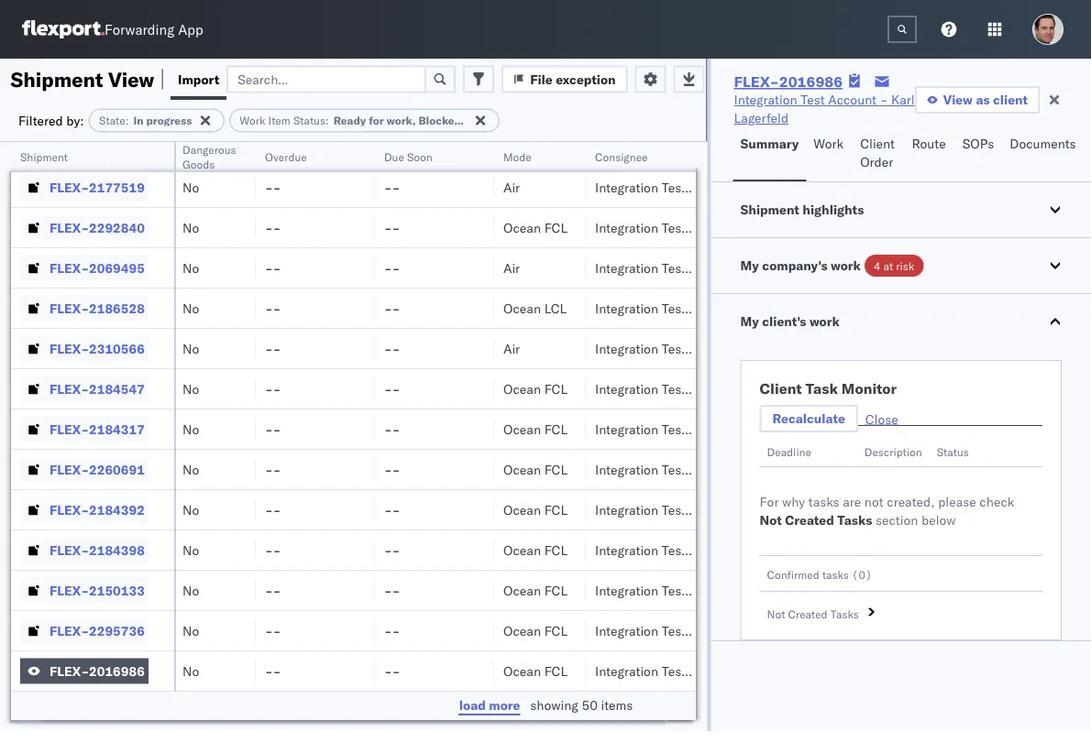 Task type: locate. For each thing, give the bounding box(es) containing it.
flex- down flex-2069495 button
[[50, 300, 89, 316]]

status up please
[[937, 445, 969, 459]]

:
[[125, 114, 129, 127], [326, 114, 329, 127]]

not down for
[[760, 513, 782, 529]]

shipment down filtered
[[20, 150, 68, 164]]

6 no from the top
[[183, 341, 199, 357]]

flex-2184317 button
[[20, 417, 148, 443]]

ocean for 2184392
[[504, 502, 541, 518]]

view
[[108, 66, 155, 92], [944, 92, 973, 108]]

created down confirmed tasks ( 0 )
[[788, 608, 828, 621]]

deadline
[[767, 445, 812, 459]]

my left company's
[[741, 258, 759, 274]]

1 air from the top
[[504, 179, 520, 195]]

flex-2184392
[[50, 502, 145, 518]]

account inside integration test account - karl lagerfeld
[[829, 92, 877, 108]]

flex- down the flex-2260691 button
[[50, 502, 89, 518]]

route
[[912, 136, 946, 152]]

fcl for flex-2260691
[[544, 462, 568, 478]]

-
[[880, 92, 888, 108], [265, 139, 273, 155], [273, 139, 281, 155], [384, 139, 392, 155], [392, 139, 400, 155], [265, 179, 273, 195], [273, 179, 281, 195], [384, 179, 392, 195], [392, 179, 400, 195], [265, 220, 273, 236], [273, 220, 281, 236], [384, 220, 392, 236], [392, 220, 400, 236], [265, 260, 273, 276], [273, 260, 281, 276], [384, 260, 392, 276], [392, 260, 400, 276], [265, 300, 273, 316], [273, 300, 281, 316], [384, 300, 392, 316], [392, 300, 400, 316], [265, 341, 273, 357], [273, 341, 281, 357], [384, 341, 392, 357], [392, 341, 400, 357], [265, 381, 273, 397], [273, 381, 281, 397], [384, 381, 392, 397], [392, 381, 400, 397], [265, 421, 273, 438], [273, 421, 281, 438], [384, 421, 392, 438], [392, 421, 400, 438], [265, 462, 273, 478], [273, 462, 281, 478], [384, 462, 392, 478], [392, 462, 400, 478], [265, 502, 273, 518], [273, 502, 281, 518], [384, 502, 392, 518], [392, 502, 400, 518], [265, 543, 273, 559], [273, 543, 281, 559], [384, 543, 392, 559], [392, 543, 400, 559], [265, 583, 273, 599], [273, 583, 281, 599], [384, 583, 392, 599], [392, 583, 400, 599], [741, 583, 749, 599], [265, 623, 273, 639], [273, 623, 281, 639], [384, 623, 392, 639], [392, 623, 400, 639], [741, 623, 749, 639], [265, 664, 273, 680], [273, 664, 281, 680], [384, 664, 392, 680], [392, 664, 400, 680]]

0 horizontal spatial progress
[[146, 114, 192, 127]]

0 vertical spatial flex-2016986
[[734, 72, 843, 91]]

load
[[459, 698, 486, 714]]

ag
[[775, 583, 793, 599], [775, 623, 793, 639]]

work left item
[[240, 114, 266, 127]]

no for flex-2186528
[[183, 300, 199, 316]]

integration
[[734, 92, 798, 108], [595, 583, 659, 599], [595, 623, 659, 639]]

on for 2295736
[[753, 623, 772, 639]]

flex- for flex-2177519 button
[[50, 179, 89, 195]]

0 vertical spatial shipment
[[11, 66, 103, 92]]

3 fcl from the top
[[544, 381, 568, 397]]

0 vertical spatial not
[[760, 513, 782, 529]]

0 horizontal spatial :
[[125, 114, 129, 127]]

0 horizontal spatial work
[[240, 114, 266, 127]]

0 horizontal spatial client
[[760, 380, 802, 398]]

ag down not created tasks
[[775, 623, 793, 639]]

1 no from the top
[[183, 139, 199, 155]]

1 vertical spatial my
[[741, 314, 759, 330]]

1 vertical spatial status
[[937, 445, 969, 459]]

flex- down flex-2186528 button
[[50, 341, 89, 357]]

0 vertical spatial air
[[504, 179, 520, 195]]

5 fcl from the top
[[544, 462, 568, 478]]

my inside my client's work button
[[741, 314, 759, 330]]

1 horizontal spatial in
[[467, 114, 478, 127]]

1 my from the top
[[741, 258, 759, 274]]

air down mode
[[504, 179, 520, 195]]

1 vertical spatial flex-2016986
[[50, 664, 145, 680]]

no for flex-2260691
[[183, 462, 199, 478]]

work right client's
[[810, 314, 840, 330]]

flex- down flex-2295736 button
[[50, 664, 89, 680]]

work button
[[807, 127, 853, 182]]

2184398
[[89, 543, 145, 559]]

documents
[[1010, 136, 1076, 152]]

view left as
[[944, 92, 973, 108]]

work left 4
[[831, 258, 861, 274]]

flex-2016986 down 'flex-2295736' on the left of page
[[50, 664, 145, 680]]

ocean for 2184547
[[504, 381, 541, 397]]

- inside integration test account - karl lagerfeld
[[880, 92, 888, 108]]

order
[[861, 154, 894, 170]]

on down not created tasks
[[753, 623, 772, 639]]

1 vertical spatial integration test account - on ag
[[595, 623, 793, 639]]

progress up dangerous
[[146, 114, 192, 127]]

3 ocean from the top
[[504, 300, 541, 316]]

: left ready on the left top of the page
[[326, 114, 329, 127]]

1 vertical spatial account
[[690, 583, 738, 599]]

tasks
[[838, 513, 873, 529], [831, 608, 859, 621]]

work
[[831, 258, 861, 274], [810, 314, 840, 330]]

flex- down by:
[[50, 139, 89, 155]]

ag down confirmed
[[775, 583, 793, 599]]

fcl for flex-2184547
[[544, 381, 568, 397]]

not inside button
[[767, 608, 786, 621]]

0 horizontal spatial in
[[133, 114, 144, 127]]

fcl for flex-2150133
[[544, 583, 568, 599]]

air
[[504, 179, 520, 195], [504, 260, 520, 276], [504, 341, 520, 357]]

please
[[939, 494, 977, 510]]

1 vertical spatial work
[[814, 136, 844, 152]]

1 on from the top
[[753, 583, 772, 599]]

0 vertical spatial account
[[829, 92, 877, 108]]

work for my client's work
[[810, 314, 840, 330]]

tasks inside button
[[831, 608, 859, 621]]

2184547
[[89, 381, 145, 397]]

flex-2184392 button
[[20, 498, 148, 523]]

resize handle column header for dangerous goods
[[234, 142, 256, 732]]

1 vertical spatial test
[[662, 583, 686, 599]]

import
[[178, 71, 219, 87]]

no for flex-2184547
[[183, 381, 199, 397]]

flex-
[[734, 72, 779, 91], [50, 139, 89, 155], [50, 179, 89, 195], [50, 220, 89, 236], [50, 260, 89, 276], [50, 300, 89, 316], [50, 341, 89, 357], [50, 381, 89, 397], [50, 421, 89, 438], [50, 462, 89, 478], [50, 502, 89, 518], [50, 543, 89, 559], [50, 583, 89, 599], [50, 623, 89, 639], [50, 664, 89, 680]]

0 vertical spatial my
[[741, 258, 759, 274]]

work down integration test account - karl lagerfeld link
[[814, 136, 844, 152]]

1 horizontal spatial work
[[814, 136, 844, 152]]

flex- inside button
[[50, 220, 89, 236]]

sops button
[[956, 127, 1003, 182]]

tasks left (
[[823, 568, 849, 582]]

1 vertical spatial air
[[504, 260, 520, 276]]

shipment button
[[11, 146, 156, 164]]

1 vertical spatial integration
[[595, 583, 659, 599]]

50
[[582, 698, 598, 714]]

1 horizontal spatial client
[[861, 136, 895, 152]]

flex-2177375 button
[[20, 134, 148, 160]]

not
[[865, 494, 884, 510]]

no for flex-2310566
[[183, 341, 199, 357]]

close button
[[866, 411, 899, 427]]

client inside button
[[861, 136, 895, 152]]

9 no from the top
[[183, 462, 199, 478]]

flex- down flex-2177519 button
[[50, 220, 89, 236]]

flex- for the flex-2016986 button
[[50, 664, 89, 680]]

ocean fcl for 2150133
[[504, 583, 568, 599]]

7 ocean from the top
[[504, 502, 541, 518]]

3 ocean fcl from the top
[[504, 381, 568, 397]]

flex-2016986 inside button
[[50, 664, 145, 680]]

tasks down are on the bottom right
[[838, 513, 873, 529]]

1 vertical spatial client
[[760, 380, 802, 398]]

tasks inside the for why tasks are not created, please check not created tasks section below
[[809, 494, 840, 510]]

ocean fcl for 2016986
[[504, 664, 568, 680]]

2 vertical spatial integration
[[595, 623, 659, 639]]

5 ocean fcl from the top
[[504, 462, 568, 478]]

integration test account - on ag
[[595, 583, 793, 599], [595, 623, 793, 639]]

0 vertical spatial status
[[293, 114, 326, 127]]

2 on from the top
[[753, 623, 772, 639]]

0 horizontal spatial flex-2016986
[[50, 664, 145, 680]]

view as client
[[944, 92, 1028, 108]]

dangerous goods
[[183, 143, 236, 171]]

13 no from the top
[[183, 623, 199, 639]]

2177519
[[89, 179, 145, 195]]

2 resize handle column header from the left
[[234, 142, 256, 732]]

no for flex-2184392
[[183, 502, 199, 518]]

2 my from the top
[[741, 314, 759, 330]]

10 ocean from the top
[[504, 623, 541, 639]]

soon
[[407, 150, 433, 164]]

client for client order
[[861, 136, 895, 152]]

4 fcl from the top
[[544, 421, 568, 438]]

fcl for flex-2016986
[[544, 664, 568, 680]]

7 ocean fcl from the top
[[504, 543, 568, 559]]

not created tasks
[[767, 608, 859, 621]]

work inside button
[[810, 314, 840, 330]]

work for work item status : ready for work, blocked, in progress
[[240, 114, 266, 127]]

tasks left are on the bottom right
[[809, 494, 840, 510]]

flex-2016986 button
[[20, 659, 148, 685]]

company's
[[762, 258, 828, 274]]

work for work
[[814, 136, 844, 152]]

flex- for flex-2186528 button
[[50, 300, 89, 316]]

6 ocean fcl from the top
[[504, 502, 568, 518]]

my left client's
[[741, 314, 759, 330]]

consignee button
[[586, 146, 687, 164]]

2016986 inside button
[[89, 664, 145, 680]]

description
[[865, 445, 922, 459]]

0 vertical spatial integration test account - on ag
[[595, 583, 793, 599]]

4 ocean from the top
[[504, 381, 541, 397]]

flex- down the "flex-2184398" button
[[50, 583, 89, 599]]

flex- for flex-2292840 button
[[50, 220, 89, 236]]

showing 50 items
[[530, 698, 633, 714]]

0 vertical spatial client
[[861, 136, 895, 152]]

8 ocean from the top
[[504, 543, 541, 559]]

1 integration test account - on ag from the top
[[595, 583, 793, 599]]

created inside not created tasks button
[[788, 608, 828, 621]]

10 fcl from the top
[[544, 664, 568, 680]]

2 vertical spatial shipment
[[741, 202, 800, 218]]

0 vertical spatial ag
[[775, 583, 793, 599]]

flex- down flex-2310566 button
[[50, 381, 89, 397]]

0 vertical spatial integration
[[734, 92, 798, 108]]

12 no from the top
[[183, 583, 199, 599]]

1 vertical spatial 2016986
[[89, 664, 145, 680]]

not down confirmed
[[767, 608, 786, 621]]

2310566
[[89, 341, 145, 357]]

3 air from the top
[[504, 341, 520, 357]]

1 horizontal spatial flex-2016986
[[734, 72, 843, 91]]

flex-2150133 button
[[20, 578, 148, 604]]

no for flex-2184317
[[183, 421, 199, 438]]

7 no from the top
[[183, 381, 199, 397]]

1 ocean from the top
[[504, 139, 541, 155]]

10 ocean fcl from the top
[[504, 664, 568, 680]]

4 no from the top
[[183, 260, 199, 276]]

9 ocean fcl from the top
[[504, 623, 568, 639]]

ocean fcl for 2292840
[[504, 220, 568, 236]]

8 no from the top
[[183, 421, 199, 438]]

10 no from the top
[[183, 502, 199, 518]]

tasks down (
[[831, 608, 859, 621]]

flex- for flex-2150133 button
[[50, 583, 89, 599]]

)
[[866, 568, 873, 582]]

flex- for flex-2069495 button
[[50, 260, 89, 276]]

1 vertical spatial not
[[767, 608, 786, 621]]

karl
[[892, 92, 915, 108]]

file
[[530, 71, 553, 87]]

client left task
[[760, 380, 802, 398]]

1 fcl from the top
[[544, 139, 568, 155]]

account for flex-2295736
[[690, 623, 738, 639]]

6 fcl from the top
[[544, 502, 568, 518]]

ocean for 2184317
[[504, 421, 541, 438]]

integration for flex-2295736
[[595, 623, 659, 639]]

ocean fcl for 2184547
[[504, 381, 568, 397]]

flex- for the flex-2260691 button
[[50, 462, 89, 478]]

7 fcl from the top
[[544, 543, 568, 559]]

--
[[265, 139, 281, 155], [384, 139, 400, 155], [265, 179, 281, 195], [384, 179, 400, 195], [265, 220, 281, 236], [384, 220, 400, 236], [265, 260, 281, 276], [384, 260, 400, 276], [265, 300, 281, 316], [384, 300, 400, 316], [265, 341, 281, 357], [384, 341, 400, 357], [265, 381, 281, 397], [384, 381, 400, 397], [265, 421, 281, 438], [384, 421, 400, 438], [265, 462, 281, 478], [384, 462, 400, 478], [265, 502, 281, 518], [384, 502, 400, 518], [265, 543, 281, 559], [384, 543, 400, 559], [265, 583, 281, 599], [384, 583, 400, 599], [265, 623, 281, 639], [384, 623, 400, 639], [265, 664, 281, 680], [384, 664, 400, 680]]

2 no from the top
[[183, 179, 199, 195]]

0 vertical spatial created
[[785, 513, 835, 529]]

are
[[843, 494, 861, 510]]

test for 2150133
[[662, 583, 686, 599]]

2 ocean fcl from the top
[[504, 220, 568, 236]]

created down why
[[785, 513, 835, 529]]

5 no from the top
[[183, 300, 199, 316]]

flex- down flex-2150133 button
[[50, 623, 89, 639]]

flex- down 'shipment' button
[[50, 179, 89, 195]]

my for my client's work
[[741, 314, 759, 330]]

2 progress from the left
[[480, 114, 526, 127]]

not inside the for why tasks are not created, please check not created tasks section below
[[760, 513, 782, 529]]

9 fcl from the top
[[544, 623, 568, 639]]

3 no from the top
[[183, 220, 199, 236]]

flex-2295736
[[50, 623, 145, 639]]

0 vertical spatial test
[[801, 92, 825, 108]]

2 vertical spatial account
[[690, 623, 738, 639]]

flexport. image
[[22, 20, 105, 39]]

task
[[806, 380, 838, 398]]

progress
[[146, 114, 192, 127], [480, 114, 526, 127]]

0 vertical spatial 2016986
[[779, 72, 843, 91]]

air down ocean lcl
[[504, 341, 520, 357]]

2 vertical spatial test
[[662, 623, 686, 639]]

resize handle column header
[[152, 142, 174, 732], [234, 142, 256, 732], [353, 142, 375, 732], [472, 142, 494, 732], [564, 142, 586, 732], [683, 142, 705, 732]]

1 vertical spatial ag
[[775, 623, 793, 639]]

4 ocean fcl from the top
[[504, 421, 568, 438]]

None text field
[[888, 16, 917, 43]]

lagerfeld
[[734, 110, 789, 126]]

my
[[741, 258, 759, 274], [741, 314, 759, 330]]

2 : from the left
[[326, 114, 329, 127]]

9 ocean from the top
[[504, 583, 541, 599]]

sops
[[963, 136, 994, 152]]

2 integration test account - on ag from the top
[[595, 623, 793, 639]]

2 vertical spatial air
[[504, 341, 520, 357]]

2016986 down "2295736"
[[89, 664, 145, 680]]

air up ocean lcl
[[504, 260, 520, 276]]

2186528
[[89, 300, 145, 316]]

shipment for shipment view
[[11, 66, 103, 92]]

1 horizontal spatial progress
[[480, 114, 526, 127]]

1 vertical spatial tasks
[[831, 608, 859, 621]]

in right blocked,
[[467, 114, 478, 127]]

mode
[[504, 150, 532, 164]]

: up the '2177375'
[[125, 114, 129, 127]]

test
[[801, 92, 825, 108], [662, 583, 686, 599], [662, 623, 686, 639]]

flex-2016986
[[734, 72, 843, 91], [50, 664, 145, 680]]

on
[[753, 583, 772, 599], [753, 623, 772, 639]]

integration test account - on ag for flex-2150133
[[595, 583, 793, 599]]

1 ocean fcl from the top
[[504, 139, 568, 155]]

shipment up the filtered by:
[[11, 66, 103, 92]]

flex-2016986 up integration test account - karl lagerfeld
[[734, 72, 843, 91]]

2016986 up integration test account - karl lagerfeld
[[779, 72, 843, 91]]

shipment for shipment
[[20, 150, 68, 164]]

1 vertical spatial created
[[788, 608, 828, 621]]

1 ag from the top
[[775, 583, 793, 599]]

no for flex-2292840
[[183, 220, 199, 236]]

5 ocean from the top
[[504, 421, 541, 438]]

work for my company's work
[[831, 258, 861, 274]]

2 air from the top
[[504, 260, 520, 276]]

0 horizontal spatial 2016986
[[89, 664, 145, 680]]

8 ocean fcl from the top
[[504, 583, 568, 599]]

flex-2177519 button
[[20, 175, 148, 200]]

on down confirmed
[[753, 583, 772, 599]]

close
[[866, 411, 899, 427]]

6 resize handle column header from the left
[[683, 142, 705, 732]]

Search... text field
[[227, 66, 427, 93]]

check
[[980, 494, 1015, 510]]

1 horizontal spatial view
[[944, 92, 973, 108]]

in right state
[[133, 114, 144, 127]]

status right item
[[293, 114, 326, 127]]

0 vertical spatial tasks
[[838, 513, 873, 529]]

state
[[99, 114, 125, 127]]

shipment down summary button
[[741, 202, 800, 218]]

fcl
[[544, 139, 568, 155], [544, 220, 568, 236], [544, 381, 568, 397], [544, 421, 568, 438], [544, 462, 568, 478], [544, 502, 568, 518], [544, 543, 568, 559], [544, 583, 568, 599], [544, 623, 568, 639], [544, 664, 568, 680]]

flex- up lagerfeld
[[734, 72, 779, 91]]

client up order
[[861, 136, 895, 152]]

5 resize handle column header from the left
[[564, 142, 586, 732]]

1 vertical spatial on
[[753, 623, 772, 639]]

1 resize handle column header from the left
[[152, 142, 174, 732]]

0 vertical spatial work
[[240, 114, 266, 127]]

view up "state : in progress"
[[108, 66, 155, 92]]

created inside the for why tasks are not created, please check not created tasks section below
[[785, 513, 835, 529]]

flex-2177375
[[50, 139, 145, 155]]

flex- for flex-2184392 button
[[50, 502, 89, 518]]

flex- down flex-2184547 button
[[50, 421, 89, 438]]

flex- down flex-2184317 button
[[50, 462, 89, 478]]

11 ocean from the top
[[504, 664, 541, 680]]

11 no from the top
[[183, 543, 199, 559]]

flex-2310566 button
[[20, 336, 148, 362]]

client task monitor
[[760, 380, 897, 398]]

0 vertical spatial on
[[753, 583, 772, 599]]

progress up mode
[[480, 114, 526, 127]]

0
[[859, 568, 866, 582]]

work inside button
[[814, 136, 844, 152]]

8 fcl from the top
[[544, 583, 568, 599]]

created
[[785, 513, 835, 529], [788, 608, 828, 621]]

forwarding app
[[105, 21, 203, 38]]

my for my company's work
[[741, 258, 759, 274]]

ocean fcl for 2295736
[[504, 623, 568, 639]]

6 ocean from the top
[[504, 462, 541, 478]]

14 no from the top
[[183, 664, 199, 680]]

file exception button
[[502, 66, 628, 93], [502, 66, 628, 93]]

ocean fcl for 2260691
[[504, 462, 568, 478]]

flex- down flex-2184392 button
[[50, 543, 89, 559]]

1 vertical spatial work
[[810, 314, 840, 330]]

2 ocean from the top
[[504, 220, 541, 236]]

1 vertical spatial tasks
[[823, 568, 849, 582]]

2 ag from the top
[[775, 623, 793, 639]]

for why tasks are not created, please check not created tasks section below
[[760, 494, 1015, 529]]

flex- down flex-2292840 button
[[50, 260, 89, 276]]

2 fcl from the top
[[544, 220, 568, 236]]

fcl for flex-2177375
[[544, 139, 568, 155]]

file exception
[[530, 71, 616, 87]]

1 vertical spatial shipment
[[20, 150, 68, 164]]

0 vertical spatial tasks
[[809, 494, 840, 510]]

showing
[[530, 698, 579, 714]]

1 horizontal spatial :
[[326, 114, 329, 127]]

4 resize handle column header from the left
[[472, 142, 494, 732]]

0 vertical spatial work
[[831, 258, 861, 274]]



Task type: vqa. For each thing, say whether or not it's contained in the screenshot.


Task type: describe. For each thing, give the bounding box(es) containing it.
state : in progress
[[99, 114, 192, 127]]

resize handle column header for consignee
[[683, 142, 705, 732]]

no for flex-2069495
[[183, 260, 199, 276]]

2184392
[[89, 502, 145, 518]]

air for 2177519
[[504, 179, 520, 195]]

fcl for flex-2295736
[[544, 623, 568, 639]]

flex-2184547
[[50, 381, 145, 397]]

flex-2292840 button
[[20, 215, 148, 241]]

flex- for flex-2184547 button
[[50, 381, 89, 397]]

dangerous goods button
[[173, 139, 249, 172]]

monitor
[[842, 380, 897, 398]]

no for flex-2177375
[[183, 139, 199, 155]]

ag for flex-2295736
[[775, 623, 793, 639]]

tasks inside the for why tasks are not created, please check not created tasks section below
[[838, 513, 873, 529]]

2184317
[[89, 421, 145, 438]]

my client's work
[[741, 314, 840, 330]]

2 in from the left
[[467, 114, 478, 127]]

2292840
[[89, 220, 145, 236]]

flex-2184398 button
[[20, 538, 148, 564]]

for
[[760, 494, 779, 510]]

integration test account - on ag for flex-2295736
[[595, 623, 793, 639]]

shipment for shipment highlights
[[741, 202, 800, 218]]

load more button
[[458, 697, 521, 715]]

work item status : ready for work, blocked, in progress
[[240, 114, 526, 127]]

0 horizontal spatial status
[[293, 114, 326, 127]]

ocean fcl for 2184398
[[504, 543, 568, 559]]

0 horizontal spatial view
[[108, 66, 155, 92]]

flex-2260691 button
[[20, 457, 148, 483]]

created,
[[887, 494, 935, 510]]

flex- for flex-2295736 button
[[50, 623, 89, 639]]

flex- for flex-2310566 button
[[50, 341, 89, 357]]

air for 2069495
[[504, 260, 520, 276]]

flex-2310566
[[50, 341, 145, 357]]

at
[[884, 259, 894, 273]]

1 horizontal spatial 2016986
[[779, 72, 843, 91]]

route button
[[905, 127, 956, 182]]

confirmed tasks ( 0 )
[[767, 568, 873, 582]]

resize handle column header for mode
[[564, 142, 586, 732]]

no for flex-2177519
[[183, 179, 199, 195]]

ocean for 2016986
[[504, 664, 541, 680]]

shipment highlights
[[741, 202, 864, 218]]

integration inside integration test account - karl lagerfeld
[[734, 92, 798, 108]]

ocean for 2177375
[[504, 139, 541, 155]]

flex-2069495
[[50, 260, 145, 276]]

not created tasks button
[[760, 607, 1043, 622]]

ocean fcl for 2184317
[[504, 421, 568, 438]]

as
[[976, 92, 990, 108]]

lcl
[[544, 300, 567, 316]]

due
[[384, 150, 404, 164]]

ocean lcl
[[504, 300, 567, 316]]

fcl for flex-2184392
[[544, 502, 568, 518]]

filtered by:
[[18, 112, 84, 128]]

flex- for flex-2184317 button
[[50, 421, 89, 438]]

resize handle column header for shipment
[[152, 142, 174, 732]]

flex-2184317
[[50, 421, 145, 438]]

fcl for flex-2184398
[[544, 543, 568, 559]]

ready
[[334, 114, 366, 127]]

client
[[993, 92, 1028, 108]]

flex-2295736 button
[[20, 619, 148, 644]]

2069495
[[89, 260, 145, 276]]

why
[[782, 494, 805, 510]]

fcl for flex-2292840
[[544, 220, 568, 236]]

2295736
[[89, 623, 145, 639]]

client order button
[[853, 127, 905, 182]]

flex-2150133
[[50, 583, 145, 599]]

due soon
[[384, 150, 433, 164]]

flex-2186528
[[50, 300, 145, 316]]

integration test account - karl lagerfeld link
[[734, 91, 915, 127]]

on for 2150133
[[753, 583, 772, 599]]

overdue
[[265, 150, 307, 164]]

flex- for flex-2177375 button
[[50, 139, 89, 155]]

for
[[369, 114, 384, 127]]

1 progress from the left
[[146, 114, 192, 127]]

shipment view
[[11, 66, 155, 92]]

view inside view as client button
[[944, 92, 973, 108]]

account for flex-2150133
[[690, 583, 738, 599]]

flex-2184398
[[50, 543, 145, 559]]

more
[[489, 698, 520, 714]]

work,
[[387, 114, 416, 127]]

test for 2295736
[[662, 623, 686, 639]]

2260691
[[89, 462, 145, 478]]

fcl for flex-2184317
[[544, 421, 568, 438]]

blocked,
[[419, 114, 465, 127]]

shipment highlights button
[[711, 183, 1092, 238]]

ocean for 2260691
[[504, 462, 541, 478]]

summary button
[[733, 127, 807, 182]]

integration for flex-2150133
[[595, 583, 659, 599]]

1 : from the left
[[125, 114, 129, 127]]

below
[[922, 513, 956, 529]]

1 in from the left
[[133, 114, 144, 127]]

flex-2186528 button
[[20, 296, 148, 321]]

app
[[178, 21, 203, 38]]

ocean for 2184398
[[504, 543, 541, 559]]

ocean for 2295736
[[504, 623, 541, 639]]

no for flex-2150133
[[183, 583, 199, 599]]

import button
[[171, 59, 227, 100]]

ocean fcl for 2177375
[[504, 139, 568, 155]]

3 resize handle column header from the left
[[353, 142, 375, 732]]

no for flex-2016986
[[183, 664, 199, 680]]

no for flex-2295736
[[183, 623, 199, 639]]

ocean fcl for 2184392
[[504, 502, 568, 518]]

ocean for 2292840
[[504, 220, 541, 236]]

documents button
[[1003, 127, 1087, 182]]

4
[[874, 259, 881, 273]]

my company's work
[[741, 258, 861, 274]]

client's
[[762, 314, 807, 330]]

dangerous
[[183, 143, 236, 156]]

ag for flex-2150133
[[775, 583, 793, 599]]

flex-2016986 link
[[734, 72, 843, 91]]

air for 2310566
[[504, 341, 520, 357]]

my client's work button
[[711, 294, 1092, 349]]

test inside integration test account - karl lagerfeld
[[801, 92, 825, 108]]

flex- for the "flex-2184398" button
[[50, 543, 89, 559]]

4 at risk
[[874, 259, 915, 273]]

exception
[[556, 71, 616, 87]]

client for client task monitor
[[760, 380, 802, 398]]

no for flex-2184398
[[183, 543, 199, 559]]

item
[[268, 114, 291, 127]]

load more
[[459, 698, 520, 714]]

2150133
[[89, 583, 145, 599]]

filtered
[[18, 112, 63, 128]]

ocean for 2150133
[[504, 583, 541, 599]]

client order
[[861, 136, 895, 170]]

ocean for 2186528
[[504, 300, 541, 316]]

risk
[[896, 259, 915, 273]]

items
[[601, 698, 633, 714]]

1 horizontal spatial status
[[937, 445, 969, 459]]

flex-2260691
[[50, 462, 145, 478]]

flex-2177519
[[50, 179, 145, 195]]



